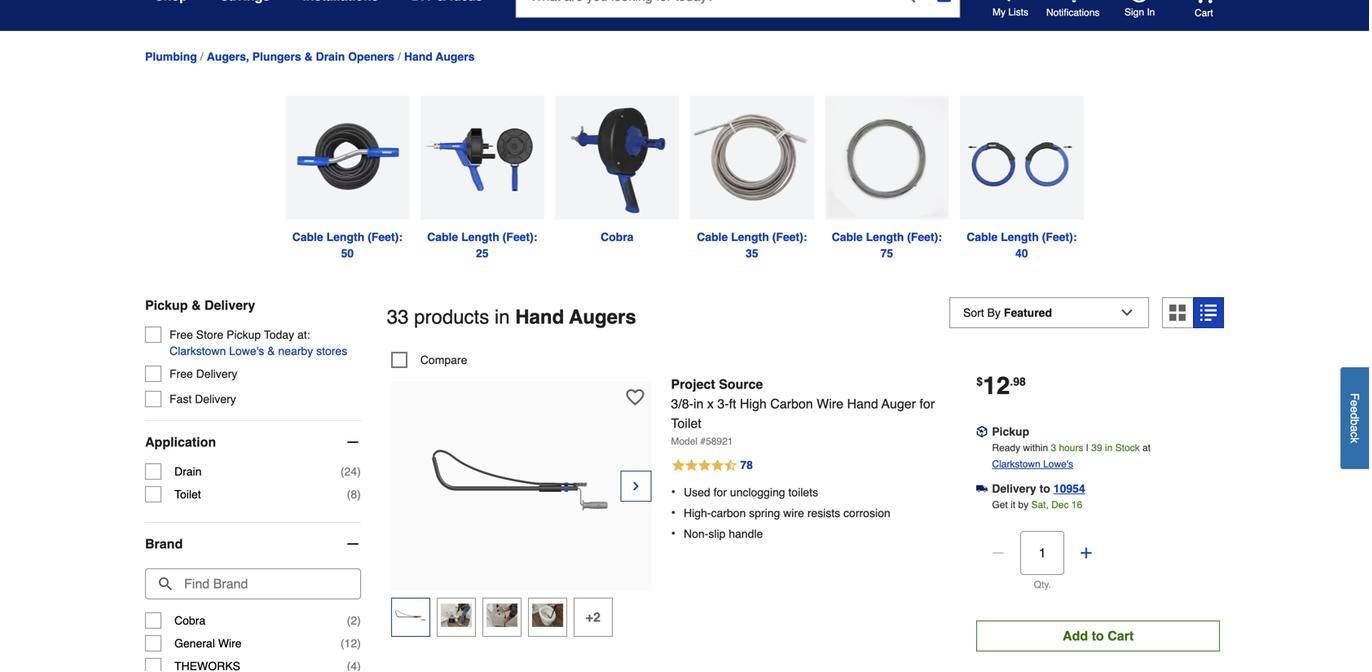 Task type: vqa. For each thing, say whether or not it's contained in the screenshot.
Chain on the bottom of the page
no



Task type: locate. For each thing, give the bounding box(es) containing it.
1 vertical spatial toilet
[[174, 488, 201, 502]]

1 horizontal spatial /
[[398, 50, 401, 63]]

to
[[1040, 483, 1051, 496], [1092, 629, 1105, 644]]

(feet): inside cable length (feet): 50
[[368, 231, 403, 244]]

clarkstown
[[170, 345, 226, 358], [993, 459, 1041, 470]]

2 horizontal spatial in
[[1106, 443, 1113, 454]]

minus image up 24
[[345, 435, 361, 451]]

2 vertical spatial •
[[671, 526, 676, 541]]

1 vertical spatial to
[[1092, 629, 1105, 644]]

0 horizontal spatial wire
[[218, 638, 242, 651]]

1 horizontal spatial pickup
[[227, 329, 261, 342]]

free for free delivery
[[170, 368, 193, 381]]

1 vertical spatial free
[[170, 368, 193, 381]]

) up ( 12 )
[[357, 615, 361, 628]]

3 ) from the top
[[357, 615, 361, 628]]

2 cable from the left
[[427, 231, 458, 244]]

cobra up general
[[174, 615, 206, 628]]

free for free store pickup today at:
[[170, 329, 193, 342]]

1 horizontal spatial cart
[[1195, 7, 1214, 19]]

resists
[[808, 507, 841, 520]]

.98
[[1011, 375, 1026, 388]]

12 down ( 2 )
[[345, 638, 357, 651]]

delivery up fast delivery
[[196, 368, 237, 381]]

0 vertical spatial &
[[305, 50, 313, 63]]

0 horizontal spatial hand
[[404, 50, 433, 63]]

1 horizontal spatial to
[[1092, 629, 1105, 644]]

nearby
[[278, 345, 313, 358]]

1 horizontal spatial 12
[[983, 372, 1011, 400]]

augers
[[436, 50, 475, 63], [569, 306, 637, 329]]

length inside cable length (feet): 25
[[462, 231, 500, 244]]

) for ( 24 )
[[357, 466, 361, 479]]

delivery up the free store pickup today at:
[[205, 298, 255, 313]]

0 horizontal spatial /
[[200, 50, 204, 63]]

at
[[1143, 443, 1151, 454]]

+2
[[586, 610, 601, 625]]

1 horizontal spatial augers
[[569, 306, 637, 329]]

0 horizontal spatial for
[[714, 486, 727, 499]]

delivery
[[205, 298, 255, 313], [196, 368, 237, 381], [195, 393, 236, 406], [992, 483, 1037, 496]]

0 vertical spatial cart
[[1195, 7, 1214, 19]]

0 horizontal spatial cobra
[[174, 615, 206, 628]]

cable inside cable length (feet): 40
[[967, 231, 998, 244]]

3 length from the left
[[731, 231, 769, 244]]

0 vertical spatial wire
[[817, 397, 844, 412]]

5 length from the left
[[1001, 231, 1039, 244]]

pickup & delivery
[[145, 298, 255, 313]]

cable for cable length (feet): 25
[[427, 231, 458, 244]]

) up 8
[[357, 466, 361, 479]]

to up sat,
[[1040, 483, 1051, 496]]

1 vertical spatial for
[[714, 486, 727, 499]]

1 vertical spatial cobra
[[174, 615, 206, 628]]

cable length (feet): 25
[[427, 231, 541, 260]]

cobra link
[[550, 96, 685, 245]]

drain left openers
[[316, 50, 345, 63]]

33
[[387, 306, 409, 329]]

pickup for pickup & delivery
[[145, 298, 188, 313]]

0 horizontal spatial lowe's
[[229, 345, 264, 358]]

12 up pickup icon
[[983, 372, 1011, 400]]

(feet): inside the cable length (feet): 35
[[773, 231, 808, 244]]

1 horizontal spatial &
[[268, 345, 275, 358]]

cable for cable length (feet): 75
[[832, 231, 863, 244]]

0 vertical spatial pickup
[[145, 298, 188, 313]]

stores
[[316, 345, 348, 358]]

1 vertical spatial lowe's
[[1044, 459, 1074, 470]]

Stepper number input field with increment and decrement buttons number field
[[1021, 532, 1065, 576]]

2 horizontal spatial &
[[305, 50, 313, 63]]

3 thumbnail image from the left
[[487, 601, 518, 632]]

0 horizontal spatial pickup
[[145, 298, 188, 313]]

40
[[1016, 247, 1029, 260]]

5 cable from the left
[[967, 231, 998, 244]]

compare
[[421, 354, 468, 367]]

for up 'carbon'
[[714, 486, 727, 499]]

0 vertical spatial augers
[[436, 50, 475, 63]]

50
[[341, 247, 354, 260]]

4 ) from the top
[[357, 638, 361, 651]]

/ left the augers,
[[200, 50, 204, 63]]

in left x
[[694, 397, 704, 412]]

0 horizontal spatial in
[[495, 306, 510, 329]]

wire right the carbon
[[817, 397, 844, 412]]

(feet): for cable length (feet): 25
[[503, 231, 538, 244]]

wire right general
[[218, 638, 242, 651]]

application button
[[145, 422, 361, 464]]

0 vertical spatial hand
[[404, 50, 433, 63]]

cable inside "cable length (feet): 75"
[[832, 231, 863, 244]]

0 horizontal spatial 12
[[345, 638, 357, 651]]

2 minus image from the top
[[345, 537, 361, 553]]

lowe's
[[229, 345, 264, 358], [1044, 459, 1074, 470]]

( for 12
[[341, 638, 345, 651]]

unclogging
[[730, 486, 786, 499]]

lowe's down the free store pickup today at:
[[229, 345, 264, 358]]

drain down application
[[174, 466, 202, 479]]

1 vertical spatial wire
[[218, 638, 242, 651]]

0 horizontal spatial augers
[[436, 50, 475, 63]]

sign in button
[[1125, 0, 1156, 19]]

cable inside cable length (feet): 25
[[427, 231, 458, 244]]

1 horizontal spatial in
[[694, 397, 704, 412]]

(feet): inside "cable length (feet): 75"
[[908, 231, 942, 244]]

1 horizontal spatial toilet
[[671, 416, 702, 431]]

minus image inside application button
[[345, 435, 361, 451]]

4 thumbnail image from the left
[[532, 601, 563, 632]]

add
[[1063, 629, 1089, 644]]

& up store
[[192, 298, 201, 313]]

lowe's inside the ready within 3 hours | 39 in stock at clarkstown lowe's
[[1044, 459, 1074, 470]]

clarkstown lowe's & nearby stores button
[[170, 343, 348, 360]]

minus image inside brand button
[[345, 537, 361, 553]]

cable inside the cable length (feet): 35
[[697, 231, 728, 244]]

cable length (feet): 75 link
[[820, 96, 955, 262]]

2 free from the top
[[170, 368, 193, 381]]

1 horizontal spatial wire
[[817, 397, 844, 412]]

e up d
[[1349, 400, 1362, 407]]

minus image down 8
[[345, 537, 361, 553]]

length inside cable length (feet): 40
[[1001, 231, 1039, 244]]

1 vertical spatial in
[[694, 397, 704, 412]]

0 vertical spatial in
[[495, 306, 510, 329]]

toilet up model
[[671, 416, 702, 431]]

&
[[305, 50, 313, 63], [192, 298, 201, 313], [268, 345, 275, 358]]

0 vertical spatial 12
[[983, 372, 1011, 400]]

drain inside plumbing / augers, plungers & drain openers / hand augers
[[316, 50, 345, 63]]

2 vertical spatial hand
[[848, 397, 879, 412]]

1 vertical spatial minus image
[[345, 537, 361, 553]]

0 vertical spatial minus image
[[345, 435, 361, 451]]

(feet): inside cable length (feet): 25
[[503, 231, 538, 244]]

hand augers cable length (feet) 35 image
[[690, 96, 814, 220]]

& down today
[[268, 345, 275, 358]]

5013100599 element
[[391, 352, 468, 368]]

cable length (feet): 40
[[967, 231, 1081, 260]]

in right products
[[495, 306, 510, 329]]

clarkstown down ready
[[993, 459, 1041, 470]]

get
[[993, 500, 1008, 511]]

1 horizontal spatial for
[[920, 397, 935, 412]]

1 vertical spatial cart
[[1108, 629, 1134, 644]]

toilets
[[789, 486, 819, 499]]

lowe's inside button
[[229, 345, 264, 358]]

2
[[351, 615, 357, 628]]

fast delivery
[[170, 393, 236, 406]]

5 (feet): from the left
[[1043, 231, 1077, 244]]

4 cable from the left
[[832, 231, 863, 244]]

4 length from the left
[[866, 231, 904, 244]]

pickup for pickup
[[992, 426, 1030, 439]]

grid view image
[[1170, 305, 1186, 321]]

#
[[701, 436, 706, 448]]

1 vertical spatial •
[[671, 505, 676, 521]]

lowe's home improvement lists image
[[1000, 0, 1019, 2]]

length up 35 at the top of page
[[731, 231, 769, 244]]

length up 50
[[327, 231, 365, 244]]

0 horizontal spatial clarkstown
[[170, 345, 226, 358]]

to inside "button"
[[1092, 629, 1105, 644]]

length up '25' at the top of the page
[[462, 231, 500, 244]]

length for 35
[[731, 231, 769, 244]]

cart
[[1195, 7, 1214, 19], [1108, 629, 1134, 644]]

cart right add
[[1108, 629, 1134, 644]]

) down ( 2 )
[[357, 638, 361, 651]]

length inside "cable length (feet): 75"
[[866, 231, 904, 244]]

cable inside cable length (feet): 50
[[292, 231, 323, 244]]

augers, plungers & drain openers link
[[207, 50, 395, 63]]

cable length (feet): 35
[[697, 231, 811, 260]]

) down 24
[[357, 488, 361, 502]]

/
[[200, 50, 204, 63], [398, 50, 401, 63]]

1 vertical spatial augers
[[569, 306, 637, 329]]

• left high-
[[671, 505, 676, 521]]

k
[[1349, 438, 1362, 444]]

( 8 )
[[347, 488, 361, 502]]

f e e d b a c k button
[[1341, 368, 1370, 469]]

( 12 )
[[341, 638, 361, 651]]

at:
[[298, 329, 310, 342]]

)
[[357, 466, 361, 479], [357, 488, 361, 502], [357, 615, 361, 628], [357, 638, 361, 651]]

1 vertical spatial hand
[[515, 306, 564, 329]]

in
[[495, 306, 510, 329], [694, 397, 704, 412], [1106, 443, 1113, 454]]

toilet down application
[[174, 488, 201, 502]]

cart button
[[1172, 0, 1215, 19]]

(feet): for cable length (feet): 75
[[908, 231, 942, 244]]

cart inside add to cart "button"
[[1108, 629, 1134, 644]]

pickup up free delivery
[[145, 298, 188, 313]]

2 (feet): from the left
[[503, 231, 538, 244]]

2 horizontal spatial pickup
[[992, 426, 1030, 439]]

1 (feet): from the left
[[368, 231, 403, 244]]

today
[[264, 329, 294, 342]]

camera image
[[936, 0, 953, 4]]

toilet inside the project source 3/8-in x 3-ft high carbon wire hand auger for toilet model # 58921
[[671, 416, 702, 431]]

cart inside cart button
[[1195, 7, 1214, 19]]

0 vertical spatial clarkstown
[[170, 345, 226, 358]]

my lists
[[993, 7, 1029, 18]]

1 vertical spatial clarkstown
[[993, 459, 1041, 470]]

1 ) from the top
[[357, 466, 361, 479]]

in inside the ready within 3 hours | 39 in stock at clarkstown lowe's
[[1106, 443, 1113, 454]]

& right plungers
[[305, 50, 313, 63]]

wire inside the project source 3/8-in x 3-ft high carbon wire hand auger for toilet model # 58921
[[817, 397, 844, 412]]

0 horizontal spatial to
[[1040, 483, 1051, 496]]

0 horizontal spatial &
[[192, 298, 201, 313]]

• used for unclogging toilets • high-carbon spring wire resists corrosion • non-slip handle
[[671, 485, 891, 541]]

lowe's down 3
[[1044, 459, 1074, 470]]

free left store
[[170, 329, 193, 342]]

in right the 39
[[1106, 443, 1113, 454]]

hours
[[1060, 443, 1084, 454]]

4 (feet): from the left
[[908, 231, 942, 244]]

( for 8
[[347, 488, 351, 502]]

source
[[719, 377, 763, 392]]

model
[[671, 436, 698, 448]]

0 vertical spatial drain
[[316, 50, 345, 63]]

free delivery
[[170, 368, 237, 381]]

length
[[327, 231, 365, 244], [462, 231, 500, 244], [731, 231, 769, 244], [866, 231, 904, 244], [1001, 231, 1039, 244]]

1 length from the left
[[327, 231, 365, 244]]

1 free from the top
[[170, 329, 193, 342]]

2 vertical spatial in
[[1106, 443, 1113, 454]]

$ 12 .98
[[977, 372, 1026, 400]]

1 vertical spatial 12
[[345, 638, 357, 651]]

( 24 )
[[341, 466, 361, 479]]

3 cable from the left
[[697, 231, 728, 244]]

(
[[341, 466, 345, 479], [347, 488, 351, 502], [347, 615, 351, 628], [341, 638, 345, 651]]

12 for $ 12 .98
[[983, 372, 1011, 400]]

0 vertical spatial lowe's
[[229, 345, 264, 358]]

pickup up clarkstown lowe's & nearby stores button
[[227, 329, 261, 342]]

qty.
[[1034, 580, 1052, 591]]

• left non-
[[671, 526, 676, 541]]

cable length (feet): 50 link
[[280, 96, 415, 262]]

0 vertical spatial for
[[920, 397, 935, 412]]

(feet): for cable length (feet): 35
[[773, 231, 808, 244]]

(feet):
[[368, 231, 403, 244], [503, 231, 538, 244], [773, 231, 808, 244], [908, 231, 942, 244], [1043, 231, 1077, 244]]

2 vertical spatial &
[[268, 345, 275, 358]]

cable
[[292, 231, 323, 244], [427, 231, 458, 244], [697, 231, 728, 244], [832, 231, 863, 244], [967, 231, 998, 244]]

hand inside plumbing / augers, plungers & drain openers / hand augers
[[404, 50, 433, 63]]

2 e from the top
[[1349, 407, 1362, 413]]

) for ( 2 )
[[357, 615, 361, 628]]

cart down the lowe's home improvement cart image
[[1195, 7, 1214, 19]]

clarkstown lowe's button
[[993, 457, 1074, 473]]

0 horizontal spatial toilet
[[174, 488, 201, 502]]

thumbnail image
[[395, 601, 426, 632], [441, 601, 472, 632], [487, 601, 518, 632], [532, 601, 563, 632]]

to for add
[[1092, 629, 1105, 644]]

free up fast on the left of page
[[170, 368, 193, 381]]

1 horizontal spatial clarkstown
[[993, 459, 1041, 470]]

products
[[414, 306, 489, 329]]

auger
[[882, 397, 916, 412]]

2 thumbnail image from the left
[[441, 601, 472, 632]]

to for delivery
[[1040, 483, 1051, 496]]

length up "75"
[[866, 231, 904, 244]]

list view image
[[1201, 305, 1217, 321]]

(feet): inside cable length (feet): 40
[[1043, 231, 1077, 244]]

1 cable from the left
[[292, 231, 323, 244]]

length inside the cable length (feet): 35
[[731, 231, 769, 244]]

length for 50
[[327, 231, 365, 244]]

0 vertical spatial cobra
[[601, 231, 634, 244]]

e up b
[[1349, 407, 1362, 413]]

3-
[[718, 397, 729, 412]]

cobra
[[601, 231, 634, 244], [174, 615, 206, 628]]

project
[[671, 377, 716, 392]]

clarkstown down store
[[170, 345, 226, 358]]

truck filled image
[[977, 484, 988, 495]]

) for ( 12 )
[[357, 638, 361, 651]]

3 • from the top
[[671, 526, 676, 541]]

3/8-
[[671, 397, 694, 412]]

1 horizontal spatial cobra
[[601, 231, 634, 244]]

for inside the project source 3/8-in x 3-ft high carbon wire hand auger for toilet model # 58921
[[920, 397, 935, 412]]

to right add
[[1092, 629, 1105, 644]]

f e e d b a c k
[[1349, 393, 1362, 444]]

0 horizontal spatial drain
[[174, 466, 202, 479]]

within
[[1024, 443, 1049, 454]]

delivery down free delivery
[[195, 393, 236, 406]]

1 horizontal spatial drain
[[316, 50, 345, 63]]

delivery up it
[[992, 483, 1037, 496]]

1 thumbnail image from the left
[[395, 601, 426, 632]]

2 horizontal spatial hand
[[848, 397, 879, 412]]

length inside cable length (feet): 50
[[327, 231, 365, 244]]

cobra down hand augers brand cobra image
[[601, 231, 634, 244]]

2 vertical spatial pickup
[[992, 426, 1030, 439]]

(feet): for cable length (feet): 40
[[1043, 231, 1077, 244]]

0 horizontal spatial cart
[[1108, 629, 1134, 644]]

for inside • used for unclogging toilets • high-carbon spring wire resists corrosion • non-slip handle
[[714, 486, 727, 499]]

minus image
[[345, 435, 361, 451], [345, 537, 361, 553]]

2 length from the left
[[462, 231, 500, 244]]

pickup image
[[977, 426, 988, 438]]

for
[[920, 397, 935, 412], [714, 486, 727, 499]]

0 vertical spatial to
[[1040, 483, 1051, 496]]

1 horizontal spatial lowe's
[[1044, 459, 1074, 470]]

2 / from the left
[[398, 50, 401, 63]]

toilet
[[671, 416, 702, 431], [174, 488, 201, 502]]

0 vertical spatial •
[[671, 485, 676, 500]]

for right auger
[[920, 397, 935, 412]]

16
[[1072, 500, 1083, 511]]

1 minus image from the top
[[345, 435, 361, 451]]

/ right openers
[[398, 50, 401, 63]]

length up 40
[[1001, 231, 1039, 244]]

None search field
[[516, 0, 961, 33]]

0 vertical spatial toilet
[[671, 416, 702, 431]]

0 vertical spatial free
[[170, 329, 193, 342]]

2 ) from the top
[[357, 488, 361, 502]]

10954
[[1054, 483, 1086, 496]]

cable for cable length (feet): 35
[[697, 231, 728, 244]]

3 (feet): from the left
[[773, 231, 808, 244]]

clarkstown inside the ready within 3 hours | 39 in stock at clarkstown lowe's
[[993, 459, 1041, 470]]

• left used
[[671, 485, 676, 500]]

hand augers link
[[404, 50, 475, 63]]

pickup up ready
[[992, 426, 1030, 439]]

& inside button
[[268, 345, 275, 358]]

x
[[708, 397, 714, 412]]

1 vertical spatial pickup
[[227, 329, 261, 342]]

1 horizontal spatial hand
[[515, 306, 564, 329]]



Task type: describe. For each thing, give the bounding box(es) containing it.
& inside plumbing / augers, plungers & drain openers / hand augers
[[305, 50, 313, 63]]

free store pickup today at:
[[170, 329, 310, 342]]

dec
[[1052, 500, 1069, 511]]

hand augers brand cobra image
[[555, 96, 679, 220]]

high
[[740, 397, 767, 412]]

78
[[741, 459, 753, 472]]

sign
[[1125, 7, 1145, 18]]

(feet): for cable length (feet): 50
[[368, 231, 403, 244]]

carbon
[[711, 507, 746, 520]]

length for 40
[[1001, 231, 1039, 244]]

2 • from the top
[[671, 505, 676, 521]]

cable for cable length (feet): 50
[[292, 231, 323, 244]]

plumbing
[[145, 50, 197, 63]]

10954 button
[[1054, 481, 1086, 497]]

application
[[145, 435, 216, 450]]

used
[[684, 486, 711, 499]]

spring
[[749, 507, 781, 520]]

actual price $12.98 element
[[977, 372, 1026, 400]]

lists
[[1009, 7, 1029, 18]]

) for ( 8 )
[[357, 488, 361, 502]]

it
[[1011, 500, 1016, 511]]

f
[[1349, 393, 1362, 400]]

lowe's home improvement cart image
[[1195, 0, 1215, 3]]

non-
[[684, 528, 709, 541]]

+2 button
[[574, 598, 613, 638]]

augers inside plumbing / augers, plungers & drain openers / hand augers
[[436, 50, 475, 63]]

wire
[[784, 507, 805, 520]]

in
[[1147, 7, 1156, 18]]

75
[[881, 247, 894, 260]]

cable length (feet): 50
[[292, 231, 406, 260]]

cable for cable length (feet): 40
[[967, 231, 998, 244]]

get it by sat, dec 16
[[993, 500, 1083, 511]]

add to cart
[[1063, 629, 1134, 644]]

35
[[746, 247, 759, 260]]

33 products in hand augers
[[387, 306, 637, 329]]

4.5 stars image
[[671, 457, 754, 476]]

b
[[1349, 419, 1362, 426]]

length for 75
[[866, 231, 904, 244]]

78 button
[[671, 457, 957, 476]]

openers
[[348, 50, 395, 63]]

25
[[476, 247, 489, 260]]

24
[[345, 466, 357, 479]]

plumbing link
[[145, 50, 197, 63]]

1 • from the top
[[671, 485, 676, 500]]

Find Brand text field
[[145, 569, 361, 600]]

heart outline image
[[627, 389, 644, 407]]

ready within 3 hours | 39 in stock at clarkstown lowe's
[[993, 443, 1151, 470]]

length for 25
[[462, 231, 500, 244]]

notifications
[[1047, 7, 1100, 18]]

by
[[1019, 500, 1029, 511]]

hand augers cable length (feet) 50 image
[[286, 96, 410, 220]]

carbon
[[771, 397, 813, 412]]

stock
[[1116, 443, 1140, 454]]

39
[[1092, 443, 1103, 454]]

58921
[[706, 436, 733, 448]]

$
[[977, 375, 983, 388]]

( for 2
[[347, 615, 351, 628]]

cable length (feet): 75
[[832, 231, 946, 260]]

my
[[993, 7, 1006, 18]]

hand inside the project source 3/8-in x 3-ft high carbon wire hand auger for toilet model # 58921
[[848, 397, 879, 412]]

1 e from the top
[[1349, 400, 1362, 407]]

lowe's home improvement notification center image
[[1065, 0, 1084, 3]]

cable length (feet): 40 link
[[955, 96, 1090, 262]]

plungers
[[252, 50, 301, 63]]

sign in
[[1125, 7, 1156, 18]]

( 2 )
[[347, 615, 361, 628]]

clarkstown inside clarkstown lowe's & nearby stores button
[[170, 345, 226, 358]]

plus image
[[1079, 545, 1095, 562]]

3
[[1051, 443, 1057, 454]]

search image
[[900, 0, 916, 3]]

add to cart button
[[977, 621, 1221, 652]]

1 / from the left
[[200, 50, 204, 63]]

12 for ( 12 )
[[345, 638, 357, 651]]

minus image for brand
[[345, 537, 361, 553]]

d
[[1349, 413, 1362, 419]]

store
[[196, 329, 224, 342]]

Search Query text field
[[516, 0, 887, 17]]

hand augers cable length (feet) 75 image
[[825, 96, 949, 220]]

1 vertical spatial drain
[[174, 466, 202, 479]]

fast
[[170, 393, 192, 406]]

minus image for application
[[345, 435, 361, 451]]

corrosion
[[844, 507, 891, 520]]

in inside the project source 3/8-in x 3-ft high carbon wire hand auger for toilet model # 58921
[[694, 397, 704, 412]]

( for 24
[[341, 466, 345, 479]]

my lists link
[[993, 0, 1029, 19]]

gallery item 0 image
[[432, 390, 611, 569]]

general
[[174, 638, 215, 651]]

cable length (feet): 35 link
[[685, 96, 820, 262]]

high-
[[684, 507, 711, 520]]

hand augers cable length (feet) 40 image
[[960, 96, 1084, 220]]

chevron right image
[[630, 479, 643, 495]]

clarkstown lowe's & nearby stores
[[170, 345, 348, 358]]

8
[[351, 488, 357, 502]]

minus image
[[991, 545, 1007, 562]]

slip
[[709, 528, 726, 541]]

brand button
[[145, 524, 361, 566]]

cable length (feet): 25 link
[[415, 96, 550, 262]]

hand augers cable length (feet) 25 image
[[421, 96, 544, 220]]

c
[[1349, 432, 1362, 438]]

plumbing / augers, plungers & drain openers / hand augers
[[145, 50, 475, 63]]

lowe's home improvement account image
[[1130, 0, 1150, 2]]

1 vertical spatial &
[[192, 298, 201, 313]]

|
[[1087, 443, 1089, 454]]



